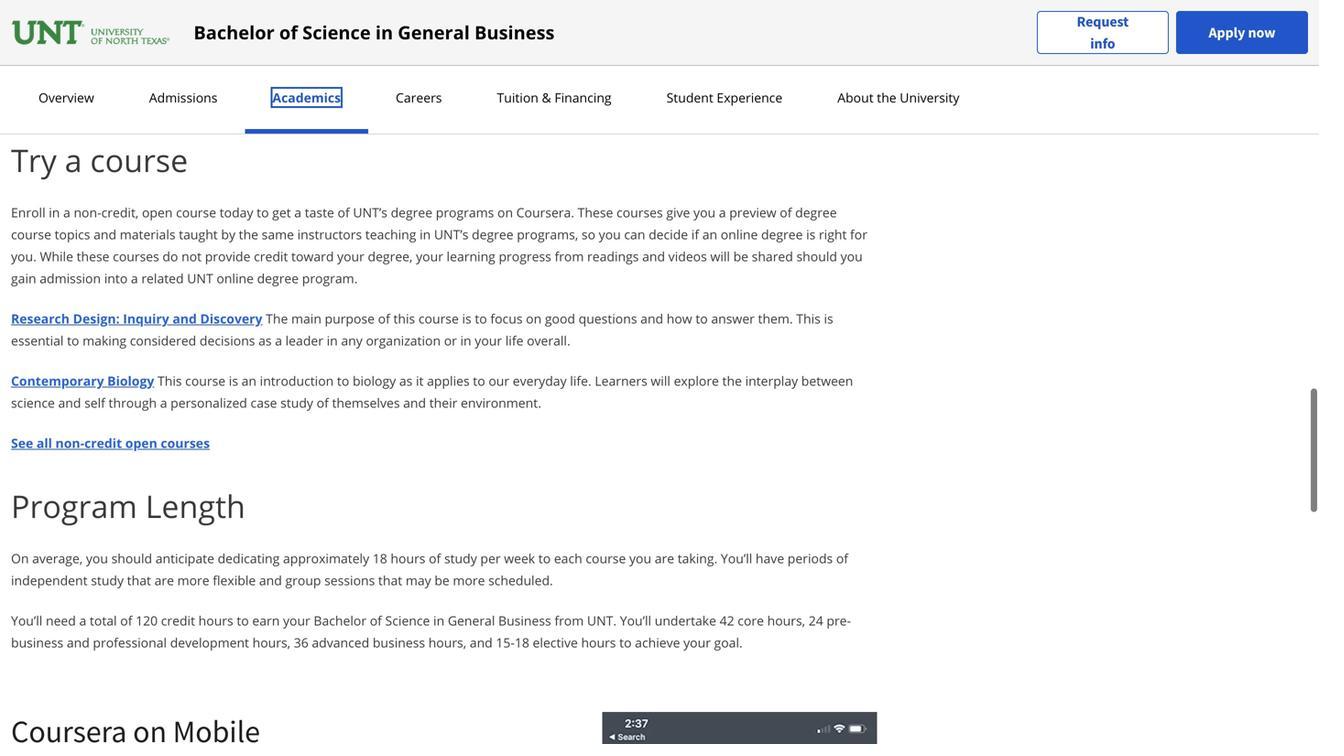 Task type: describe. For each thing, give the bounding box(es) containing it.
answer
[[711, 310, 755, 328]]

0 horizontal spatial study
[[91, 572, 124, 590]]

course up credit,
[[90, 139, 188, 181]]

of right taste
[[338, 204, 350, 221]]

1 horizontal spatial hours,
[[428, 634, 466, 652]]

related
[[141, 270, 184, 287]]

selection
[[180, 88, 233, 106]]

decide
[[649, 226, 688, 243]]

research design: inquiry and discovery
[[11, 310, 262, 328]]

of inside 'this course is an introduction to biology as it applies to our everyday life. learners will explore the interplay between science and self through a personalized case study of themselves and their environment.'
[[317, 394, 329, 412]]

your up 36
[[283, 612, 310, 630]]

hours down unt.
[[581, 634, 616, 652]]

of up "may"
[[429, 550, 441, 568]]

on inside minimum of 18 hours of free electives or enough free elective hours to reach required total of 120 hours for the degree. number of electives varies depending on course selection for university core.
[[117, 88, 133, 106]]

a up topics
[[63, 204, 70, 221]]

development
[[170, 634, 249, 652]]

total inside minimum of 18 hours of free electives or enough free elective hours to reach required total of 120 hours for the degree. number of electives varies depending on course selection for university core.
[[528, 66, 555, 84]]

your down undertake
[[683, 634, 711, 652]]

periods
[[788, 550, 833, 568]]

about the university
[[837, 89, 960, 106]]

admission
[[40, 270, 101, 287]]

advanced
[[312, 634, 369, 652]]

taught
[[179, 226, 218, 243]]

if
[[691, 226, 699, 243]]

applies
[[427, 372, 470, 390]]

case
[[251, 394, 277, 412]]

a inside you'll need a total of 120 credit hours to earn your bachelor of science in general business from unt. you'll undertake 42 core hours, 24 pre- business and professional development hours, 36 advanced business hours, and 15-18 elective hours to achieve your goal.
[[79, 612, 86, 630]]

1 business from the left
[[11, 634, 63, 652]]

this inside 'this course is an introduction to biology as it applies to our everyday life. learners will explore the interplay between science and self through a personalized case study of themselves and their environment.'
[[158, 372, 182, 390]]

toward
[[291, 248, 334, 265]]

minimum of 18 hours of free electives or enough free elective hours to reach required total of 120 hours for the degree. number of electives varies depending on course selection for university core.
[[11, 66, 849, 106]]

progress
[[499, 248, 551, 265]]

as inside 'the main purpose of this course is to focus on good questions and how to answer them.  this is essential to making considered decisions as a leader in any organization or in your life overall.'
[[258, 332, 272, 349]]

this course is an introduction to biology as it applies to our everyday life. learners will explore the interplay between science and self through a personalized case study of themselves and their environment.
[[11, 372, 853, 412]]

life
[[505, 332, 523, 349]]

depending
[[50, 88, 114, 106]]

the inside minimum of 18 hours of free electives or enough free elective hours to reach required total of 120 hours for the degree. number of electives varies depending on course selection for university core.
[[658, 66, 677, 84]]

of right preview
[[780, 204, 792, 221]]

these
[[578, 204, 613, 221]]

it
[[416, 372, 424, 390]]

24
[[809, 612, 823, 630]]

careers link
[[390, 89, 447, 106]]

18 inside on average, you should anticipate dedicating approximately 18 hours of study per week to each course you are taking. you'll have periods of independent study that are more flexible and group sessions that may be more scheduled.
[[373, 550, 387, 568]]

this inside 'the main purpose of this course is to focus on good questions and how to answer them.  this is essential to making considered decisions as a leader in any organization or in your life overall.'
[[796, 310, 821, 328]]

course down enroll
[[11, 226, 51, 243]]

earn
[[252, 612, 280, 630]]

0 horizontal spatial for
[[236, 88, 253, 106]]

achieve
[[635, 634, 680, 652]]

teaching
[[365, 226, 416, 243]]

on average, you should anticipate dedicating approximately 18 hours of study per week to each course you are taking. you'll have periods of independent study that are more flexible and group sessions that may be more scheduled.
[[11, 550, 848, 590]]

of up professional
[[120, 612, 132, 630]]

unt.
[[587, 612, 617, 630]]

18 inside you'll need a total of 120 credit hours to earn your bachelor of science in general business from unt. you'll undertake 42 core hours, 24 pre- business and professional development hours, 36 advanced business hours, and 15-18 elective hours to achieve your goal.
[[515, 634, 529, 652]]

interplay
[[745, 372, 798, 390]]

2 more from the left
[[453, 572, 485, 590]]

you left 'taking.'
[[629, 550, 651, 568]]

a right get
[[294, 204, 301, 221]]

flexible
[[213, 572, 256, 590]]

have
[[756, 550, 784, 568]]

on
[[11, 550, 29, 568]]

degree up teaching
[[391, 204, 432, 221]]

careers
[[396, 89, 442, 106]]

apply now
[[1209, 23, 1276, 42]]

is left focus
[[462, 310, 471, 328]]

the main purpose of this course is to focus on good questions and how to answer them.  this is essential to making considered decisions as a leader in any organization or in your life overall.
[[11, 310, 833, 349]]

learners
[[595, 372, 647, 390]]

1 that from the left
[[127, 572, 151, 590]]

business inside you'll need a total of 120 credit hours to earn your bachelor of science in general business from unt. you'll undertake 42 core hours, 24 pre- business and professional development hours, 36 advanced business hours, and 15-18 elective hours to achieve your goal.
[[498, 612, 551, 630]]

0 horizontal spatial courses
[[113, 248, 159, 265]]

environment.
[[461, 394, 541, 412]]

36
[[294, 634, 308, 652]]

2 horizontal spatial hours,
[[767, 612, 805, 630]]

total inside you'll need a total of 120 credit hours to earn your bachelor of science in general business from unt. you'll undertake 42 core hours, 24 pre- business and professional development hours, 36 advanced business hours, and 15-18 elective hours to achieve your goal.
[[90, 612, 117, 630]]

in up minimum of 18 hours of free electives or enough free elective hours to reach required total of 120 hours for the degree. number of electives varies depending on course selection for university core. in the top of the page
[[375, 20, 393, 45]]

taking.
[[678, 550, 718, 568]]

to left our
[[473, 372, 485, 390]]

as inside 'this course is an introduction to biology as it applies to our everyday life. learners will explore the interplay between science and self through a personalized case study of themselves and their environment.'
[[399, 372, 413, 390]]

the inside enroll in a non-credit, open course today to get a taste of unt's degree programs on coursera. these courses give you a preview of degree course topics and materials taught by the same instructors teaching in unt's degree programs, so you can decide if an online degree is right for you. while these courses do not provide credit toward your degree, your learning progress from readings and videos will be shared should you gain admission into a related unt online degree program.
[[239, 226, 258, 243]]

overall.
[[527, 332, 570, 349]]

0 vertical spatial courses
[[617, 204, 663, 221]]

financing
[[555, 89, 612, 106]]

instructors
[[297, 226, 362, 243]]

so
[[582, 226, 595, 243]]

program
[[11, 485, 137, 528]]

give
[[666, 204, 690, 221]]

and left 15-
[[470, 634, 493, 652]]

enough
[[257, 66, 303, 84]]

of right periods
[[836, 550, 848, 568]]

of right "number"
[[782, 66, 794, 84]]

your inside 'the main purpose of this course is to focus on good questions and how to answer them.  this is essential to making considered decisions as a leader in any organization or in your life overall.'
[[475, 332, 502, 349]]

in right teaching
[[420, 226, 431, 243]]

admissions link
[[144, 89, 223, 106]]

personalized
[[171, 394, 247, 412]]

hours up careers link
[[382, 66, 417, 84]]

of inside 'the main purpose of this course is to focus on good questions and how to answer them.  this is essential to making considered decisions as a leader in any organization or in your life overall.'
[[378, 310, 390, 328]]

to right how
[[696, 310, 708, 328]]

and up the considered
[[173, 310, 197, 328]]

1 horizontal spatial for
[[637, 66, 654, 84]]

degree up "right"
[[795, 204, 837, 221]]

120 inside minimum of 18 hours of free electives or enough free elective hours to reach required total of 120 hours for the degree. number of electives varies depending on course selection for university core.
[[574, 66, 596, 84]]

an inside 'this course is an introduction to biology as it applies to our everyday life. learners will explore the interplay between science and self through a personalized case study of themselves and their environment.'
[[242, 372, 257, 390]]

coursera.
[[516, 204, 574, 221]]

the
[[266, 310, 288, 328]]

university of north texas image
[[11, 18, 172, 47]]

see all non-credit open courses link
[[11, 435, 210, 452]]

1 electives from the left
[[186, 66, 238, 84]]

readings
[[587, 248, 639, 265]]

week
[[504, 550, 535, 568]]

bachelor inside you'll need a total of 120 credit hours to earn your bachelor of science in general business from unt. you'll undertake 42 core hours, 24 pre- business and professional development hours, 36 advanced business hours, and 15-18 elective hours to achieve your goal.
[[314, 612, 367, 630]]

and down need
[[67, 634, 90, 652]]

2 electives from the left
[[798, 66, 849, 84]]

from inside enroll in a non-credit, open course today to get a taste of unt's degree programs on coursera. these courses give you a preview of degree course topics and materials taught by the same instructors teaching in unt's degree programs, so you can decide if an online degree is right for you. while these courses do not provide credit toward your degree, your learning progress from readings and videos will be shared should you gain admission into a related unt online degree program.
[[555, 248, 584, 265]]

hours up development
[[198, 612, 233, 630]]

to left making
[[67, 332, 79, 349]]

study inside 'this course is an introduction to biology as it applies to our everyday life. learners will explore the interplay between science and self through a personalized case study of themselves and their environment.'
[[280, 394, 313, 412]]

discovery
[[200, 310, 262, 328]]

of up admissions link
[[144, 66, 156, 84]]

15-
[[496, 634, 515, 652]]

get
[[272, 204, 291, 221]]

you up if
[[694, 204, 716, 221]]

to left biology
[[337, 372, 349, 390]]

hours up the depending
[[105, 66, 140, 84]]

request info
[[1077, 12, 1129, 53]]

student
[[667, 89, 713, 106]]

a inside 'this course is an introduction to biology as it applies to our everyday life. learners will explore the interplay between science and self through a personalized case study of themselves and their environment.'
[[160, 394, 167, 412]]

0 horizontal spatial you'll
[[11, 612, 42, 630]]

0 horizontal spatial unt's
[[353, 204, 387, 221]]

0 horizontal spatial credit
[[84, 435, 122, 452]]

0 vertical spatial science
[[302, 20, 371, 45]]

preview
[[729, 204, 777, 221]]

experience
[[717, 89, 783, 106]]

core
[[738, 612, 764, 630]]

degree up "the"
[[257, 270, 299, 287]]

a left preview
[[719, 204, 726, 221]]

making
[[83, 332, 127, 349]]

will inside 'this course is an introduction to biology as it applies to our everyday life. learners will explore the interplay between science and self through a personalized case study of themselves and their environment.'
[[651, 372, 671, 390]]

each
[[554, 550, 582, 568]]

1 more from the left
[[177, 572, 209, 590]]

18 inside minimum of 18 hours of free electives or enough free elective hours to reach required total of 120 hours for the degree. number of electives varies depending on course selection for university core.
[[87, 66, 102, 84]]

1 vertical spatial open
[[125, 435, 157, 452]]

you right average,
[[86, 550, 108, 568]]

try a course
[[11, 139, 188, 181]]

2 horizontal spatial study
[[444, 550, 477, 568]]

core.
[[320, 88, 351, 106]]

science
[[11, 394, 55, 412]]

elective inside you'll need a total of 120 credit hours to earn your bachelor of science in general business from unt. you'll undertake 42 core hours, 24 pre- business and professional development hours, 36 advanced business hours, and 15-18 elective hours to achieve your goal.
[[533, 634, 578, 652]]

0 horizontal spatial hours,
[[252, 634, 290, 652]]

independent
[[11, 572, 88, 590]]

number
[[729, 66, 779, 84]]

organization
[[366, 332, 441, 349]]

of up enough in the left top of the page
[[279, 20, 298, 45]]

of down sessions
[[370, 612, 382, 630]]

same
[[262, 226, 294, 243]]

0 horizontal spatial are
[[154, 572, 174, 590]]

reach
[[436, 66, 469, 84]]

research
[[11, 310, 70, 328]]

for inside enroll in a non-credit, open course today to get a taste of unt's degree programs on coursera. these courses give you a preview of degree course topics and materials taught by the same instructors teaching in unt's degree programs, so you can decide if an online degree is right for you. while these courses do not provide credit toward your degree, your learning progress from readings and videos will be shared should you gain admission into a related unt online degree program.
[[850, 226, 868, 243]]

&
[[542, 89, 551, 106]]

0 vertical spatial business
[[475, 20, 555, 45]]

to left the earn
[[237, 612, 249, 630]]

program.
[[302, 270, 358, 287]]

decisions
[[200, 332, 255, 349]]

on inside enroll in a non-credit, open course today to get a taste of unt's degree programs on coursera. these courses give you a preview of degree course topics and materials taught by the same instructors teaching in unt's degree programs, so you can decide if an online degree is right for you. while these courses do not provide credit toward your degree, your learning progress from readings and videos will be shared should you gain admission into a related unt online degree program.
[[497, 204, 513, 221]]

undertake
[[655, 612, 716, 630]]

1 horizontal spatial university
[[900, 89, 960, 106]]

pre-
[[827, 612, 851, 630]]

your right degree,
[[416, 248, 443, 265]]



Task type: vqa. For each thing, say whether or not it's contained in the screenshot.
UNT.
yes



Task type: locate. For each thing, give the bounding box(es) containing it.
you'll left have at the right of page
[[721, 550, 752, 568]]

2 horizontal spatial on
[[526, 310, 542, 328]]

you'll for on average, you should anticipate dedicating approximately 18 hours of study per week to each course you are taking. you'll have periods of independent study that are more flexible and group sessions that may be more scheduled.
[[721, 550, 752, 568]]

0 vertical spatial 18
[[87, 66, 102, 84]]

to inside minimum of 18 hours of free electives or enough free elective hours to reach required total of 120 hours for the degree. number of electives varies depending on course selection for university core.
[[420, 66, 432, 84]]

should down the program length
[[111, 550, 152, 568]]

and up 'these' at the top of page
[[94, 226, 116, 243]]

1 vertical spatial on
[[497, 204, 513, 221]]

1 vertical spatial online
[[217, 270, 254, 287]]

open
[[142, 204, 173, 221], [125, 435, 157, 452]]

about the university link
[[832, 89, 965, 106]]

1 horizontal spatial you'll
[[620, 612, 651, 630]]

1 horizontal spatial 18
[[373, 550, 387, 568]]

0 horizontal spatial should
[[111, 550, 152, 568]]

of up tuition & financing link
[[558, 66, 570, 84]]

a right try
[[65, 139, 82, 181]]

0 horizontal spatial 120
[[136, 612, 158, 630]]

an inside enroll in a non-credit, open course today to get a taste of unt's degree programs on coursera. these courses give you a preview of degree course topics and materials taught by the same instructors teaching in unt's degree programs, so you can decide if an online degree is right for you. while these courses do not provide credit toward your degree, your learning progress from readings and videos will be shared should you gain admission into a related unt online degree program.
[[702, 226, 717, 243]]

into
[[104, 270, 128, 287]]

be right "may"
[[435, 572, 450, 590]]

enroll in a non-credit, open course today to get a taste of unt's degree programs on coursera. these courses give you a preview of degree course topics and materials taught by the same instructors teaching in unt's degree programs, so you can decide if an online degree is right for you. while these courses do not provide credit toward your degree, your learning progress from readings and videos will be shared should you gain admission into a related unt online degree program.
[[11, 204, 868, 287]]

2 that from the left
[[378, 572, 402, 590]]

1 vertical spatial 120
[[136, 612, 158, 630]]

science down "may"
[[385, 612, 430, 630]]

0 horizontal spatial bachelor
[[194, 20, 275, 45]]

academics link
[[267, 89, 346, 106]]

degree
[[391, 204, 432, 221], [795, 204, 837, 221], [472, 226, 514, 243], [761, 226, 803, 243], [257, 270, 299, 287]]

hours
[[105, 66, 140, 84], [382, 66, 417, 84], [599, 66, 634, 84], [391, 550, 425, 568], [198, 612, 233, 630], [581, 634, 616, 652]]

1 vertical spatial non-
[[55, 435, 84, 452]]

hours, down the earn
[[252, 634, 290, 652]]

and left how
[[640, 310, 663, 328]]

2 vertical spatial for
[[850, 226, 868, 243]]

are down anticipate
[[154, 572, 174, 590]]

credit down the same
[[254, 248, 288, 265]]

tuition & financing link
[[491, 89, 617, 106]]

0 vertical spatial elective
[[333, 66, 379, 84]]

total
[[528, 66, 555, 84], [90, 612, 117, 630]]

2 horizontal spatial you'll
[[721, 550, 752, 568]]

as down "the"
[[258, 332, 272, 349]]

2 vertical spatial courses
[[161, 435, 210, 452]]

and down it
[[403, 394, 426, 412]]

electives up selection
[[186, 66, 238, 84]]

total up professional
[[90, 612, 117, 630]]

0 vertical spatial will
[[710, 248, 730, 265]]

0 horizontal spatial 18
[[87, 66, 102, 84]]

1 vertical spatial be
[[435, 572, 450, 590]]

non- right all
[[55, 435, 84, 452]]

is
[[806, 226, 816, 243], [462, 310, 471, 328], [824, 310, 833, 328], [229, 372, 238, 390]]

in inside you'll need a total of 120 credit hours to earn your bachelor of science in general business from unt. you'll undertake 42 core hours, 24 pre- business and professional development hours, 36 advanced business hours, and 15-18 elective hours to achieve your goal.
[[433, 612, 444, 630]]

1 vertical spatial will
[[651, 372, 671, 390]]

0 vertical spatial this
[[796, 310, 821, 328]]

2 business from the left
[[373, 634, 425, 652]]

this
[[393, 310, 415, 328]]

business down need
[[11, 634, 63, 652]]

courses
[[617, 204, 663, 221], [113, 248, 159, 265], [161, 435, 210, 452]]

introduction
[[260, 372, 334, 390]]

them.
[[758, 310, 793, 328]]

in up applies
[[460, 332, 471, 349]]

1 vertical spatial this
[[158, 372, 182, 390]]

these
[[77, 248, 109, 265]]

are
[[655, 550, 674, 568], [154, 572, 174, 590]]

0 vertical spatial or
[[241, 66, 254, 84]]

hours, left 24
[[767, 612, 805, 630]]

may
[[406, 572, 431, 590]]

2 vertical spatial on
[[526, 310, 542, 328]]

1 vertical spatial as
[[399, 372, 413, 390]]

considered
[[130, 332, 196, 349]]

how
[[667, 310, 692, 328]]

should down "right"
[[797, 248, 837, 265]]

scheduled.
[[488, 572, 553, 590]]

1 vertical spatial credit
[[84, 435, 122, 452]]

the right by
[[239, 226, 258, 243]]

bachelor up advanced
[[314, 612, 367, 630]]

0 horizontal spatial this
[[158, 372, 182, 390]]

to
[[420, 66, 432, 84], [257, 204, 269, 221], [475, 310, 487, 328], [696, 310, 708, 328], [67, 332, 79, 349], [337, 372, 349, 390], [473, 372, 485, 390], [538, 550, 551, 568], [237, 612, 249, 630], [619, 634, 632, 652]]

2 free from the left
[[306, 66, 330, 84]]

course inside 'this course is an introduction to biology as it applies to our everyday life. learners will explore the interplay between science and self through a personalized case study of themselves and their environment.'
[[185, 372, 225, 390]]

essential
[[11, 332, 64, 349]]

can
[[624, 226, 645, 243]]

18 up the depending
[[87, 66, 102, 84]]

0 vertical spatial unt's
[[353, 204, 387, 221]]

general
[[398, 20, 470, 45], [448, 612, 495, 630]]

for left degree.
[[637, 66, 654, 84]]

is right them.
[[824, 310, 833, 328]]

and inside on average, you should anticipate dedicating approximately 18 hours of study per week to each course you are taking. you'll have periods of independent study that are more flexible and group sessions that may be more scheduled.
[[259, 572, 282, 590]]

1 horizontal spatial more
[[453, 572, 485, 590]]

1 horizontal spatial should
[[797, 248, 837, 265]]

program length
[[11, 485, 245, 528]]

0 horizontal spatial elective
[[333, 66, 379, 84]]

or up applies
[[444, 332, 457, 349]]

to left focus
[[475, 310, 487, 328]]

through
[[109, 394, 157, 412]]

course up personalized at the left of the page
[[185, 372, 225, 390]]

1 horizontal spatial an
[[702, 226, 717, 243]]

0 vertical spatial open
[[142, 204, 173, 221]]

credit inside you'll need a total of 120 credit hours to earn your bachelor of science in general business from unt. you'll undertake 42 core hours, 24 pre- business and professional development hours, 36 advanced business hours, and 15-18 elective hours to achieve your goal.
[[161, 612, 195, 630]]

on left good
[[526, 310, 542, 328]]

credit up development
[[161, 612, 195, 630]]

main
[[291, 310, 321, 328]]

enroll
[[11, 204, 45, 221]]

to left each
[[538, 550, 551, 568]]

explore
[[674, 372, 719, 390]]

elective inside minimum of 18 hours of free electives or enough free elective hours to reach required total of 120 hours for the degree. number of electives varies depending on course selection for university core.
[[333, 66, 379, 84]]

1 from from the top
[[555, 248, 584, 265]]

your up program.
[[337, 248, 364, 265]]

0 horizontal spatial more
[[177, 572, 209, 590]]

on left "coursera."
[[497, 204, 513, 221]]

1 horizontal spatial will
[[710, 248, 730, 265]]

1 vertical spatial 18
[[373, 550, 387, 568]]

0 vertical spatial should
[[797, 248, 837, 265]]

or
[[241, 66, 254, 84], [444, 332, 457, 349]]

should inside enroll in a non-credit, open course today to get a taste of unt's degree programs on coursera. these courses give you a preview of degree course topics and materials taught by the same instructors teaching in unt's degree programs, so you can decide if an online degree is right for you. while these courses do not provide credit toward your degree, your learning progress from readings and videos will be shared should you gain admission into a related unt online degree program.
[[797, 248, 837, 265]]

biology
[[353, 372, 396, 390]]

for right selection
[[236, 88, 253, 106]]

1 vertical spatial elective
[[533, 634, 578, 652]]

be inside on average, you should anticipate dedicating approximately 18 hours of study per week to each course you are taking. you'll have periods of independent study that are more flexible and group sessions that may be more scheduled.
[[435, 572, 450, 590]]

0 vertical spatial are
[[655, 550, 674, 568]]

1 vertical spatial are
[[154, 572, 174, 590]]

are left 'taking.'
[[655, 550, 674, 568]]

is inside 'this course is an introduction to biology as it applies to our everyday life. learners will explore the interplay between science and self through a personalized case study of themselves and their environment.'
[[229, 372, 238, 390]]

2 vertical spatial credit
[[161, 612, 195, 630]]

credit inside enroll in a non-credit, open course today to get a taste of unt's degree programs on coursera. these courses give you a preview of degree course topics and materials taught by the same instructors teaching in unt's degree programs, so you can decide if an online degree is right for you. while these courses do not provide credit toward your degree, your learning progress from readings and videos will be shared should you gain admission into a related unt online degree program.
[[254, 248, 288, 265]]

0 horizontal spatial as
[[258, 332, 272, 349]]

any
[[341, 332, 363, 349]]

1 horizontal spatial be
[[733, 248, 748, 265]]

the right about
[[877, 89, 897, 106]]

1 horizontal spatial that
[[378, 572, 402, 590]]

is inside enroll in a non-credit, open course today to get a taste of unt's degree programs on coursera. these courses give you a preview of degree course topics and materials taught by the same instructors teaching in unt's degree programs, so you can decide if an online degree is right for you. while these courses do not provide credit toward your degree, your learning progress from readings and videos will be shared should you gain admission into a related unt online degree program.
[[806, 226, 816, 243]]

you'll left need
[[11, 612, 42, 630]]

or inside 'the main purpose of this course is to focus on good questions and how to answer them.  this is essential to making considered decisions as a leader in any organization or in your life overall.'
[[444, 332, 457, 349]]

0 horizontal spatial online
[[217, 270, 254, 287]]

1 vertical spatial courses
[[113, 248, 159, 265]]

a right into
[[131, 270, 138, 287]]

degree.
[[681, 66, 726, 84]]

focus
[[490, 310, 523, 328]]

degree up the shared
[[761, 226, 803, 243]]

1 vertical spatial an
[[242, 372, 257, 390]]

you down "right"
[[841, 248, 863, 265]]

dedicating
[[218, 550, 280, 568]]

1 vertical spatial or
[[444, 332, 457, 349]]

be inside enroll in a non-credit, open course today to get a taste of unt's degree programs on coursera. these courses give you a preview of degree course topics and materials taught by the same instructors teaching in unt's degree programs, so you can decide if an online degree is right for you. while these courses do not provide credit toward your degree, your learning progress from readings and videos will be shared should you gain admission into a related unt online degree program.
[[733, 248, 748, 265]]

now
[[1248, 23, 1276, 42]]

non- inside enroll in a non-credit, open course today to get a taste of unt's degree programs on coursera. these courses give you a preview of degree course topics and materials taught by the same instructors teaching in unt's degree programs, so you can decide if an online degree is right for you. while these courses do not provide credit toward your degree, your learning progress from readings and videos will be shared should you gain admission into a related unt online degree program.
[[74, 204, 101, 221]]

should inside on average, you should anticipate dedicating approximately 18 hours of study per week to each course you are taking. you'll have periods of independent study that are more flexible and group sessions that may be more scheduled.
[[111, 550, 152, 568]]

1 free from the left
[[159, 66, 183, 84]]

minimum
[[11, 66, 69, 84]]

or inside minimum of 18 hours of free electives or enough free elective hours to reach required total of 120 hours for the degree. number of electives varies depending on course selection for university core.
[[241, 66, 254, 84]]

of
[[279, 20, 298, 45], [72, 66, 84, 84], [144, 66, 156, 84], [558, 66, 570, 84], [782, 66, 794, 84], [338, 204, 350, 221], [780, 204, 792, 221], [378, 310, 390, 328], [317, 394, 329, 412], [429, 550, 441, 568], [836, 550, 848, 568], [120, 612, 132, 630], [370, 612, 382, 630]]

business
[[475, 20, 555, 45], [498, 612, 551, 630]]

you'll for you'll need a total of 120 credit hours to earn your bachelor of science in general business from unt. you'll undertake 42 core hours, 24 pre- business and professional development hours, 36 advanced business hours, and 15-18 elective hours to achieve your goal.
[[620, 612, 651, 630]]

you'll
[[721, 550, 752, 568], [11, 612, 42, 630], [620, 612, 651, 630]]

0 vertical spatial 120
[[574, 66, 596, 84]]

0 vertical spatial from
[[555, 248, 584, 265]]

1 vertical spatial study
[[444, 550, 477, 568]]

2 horizontal spatial courses
[[617, 204, 663, 221]]

study
[[280, 394, 313, 412], [444, 550, 477, 568], [91, 572, 124, 590]]

shared
[[752, 248, 793, 265]]

2 vertical spatial study
[[91, 572, 124, 590]]

more
[[177, 572, 209, 590], [453, 572, 485, 590]]

0 horizontal spatial total
[[90, 612, 117, 630]]

a
[[65, 139, 82, 181], [63, 204, 70, 221], [294, 204, 301, 221], [719, 204, 726, 221], [131, 270, 138, 287], [275, 332, 282, 349], [160, 394, 167, 412], [79, 612, 86, 630]]

0 vertical spatial study
[[280, 394, 313, 412]]

apply now button
[[1176, 11, 1308, 54]]

course inside 'the main purpose of this course is to focus on good questions and how to answer them.  this is essential to making considered decisions as a leader in any organization or in your life overall.'
[[419, 310, 459, 328]]

course inside on average, you should anticipate dedicating approximately 18 hours of study per week to each course you are taking. you'll have periods of independent study that are more flexible and group sessions that may be more scheduled.
[[586, 550, 626, 568]]

0 vertical spatial general
[[398, 20, 470, 45]]

1 vertical spatial bachelor
[[314, 612, 367, 630]]

0 horizontal spatial on
[[117, 88, 133, 106]]

general up reach
[[398, 20, 470, 45]]

on
[[117, 88, 133, 106], [497, 204, 513, 221], [526, 310, 542, 328]]

1 horizontal spatial electives
[[798, 66, 849, 84]]

course inside minimum of 18 hours of free electives or enough free elective hours to reach required total of 120 hours for the degree. number of electives varies depending on course selection for university core.
[[136, 88, 176, 106]]

elective right 15-
[[533, 634, 578, 652]]

course right each
[[586, 550, 626, 568]]

info
[[1090, 34, 1115, 53]]

more down 'per'
[[453, 572, 485, 590]]

to inside on average, you should anticipate dedicating approximately 18 hours of study per week to each course you are taking. you'll have periods of independent study that are more flexible and group sessions that may be more scheduled.
[[538, 550, 551, 568]]

purpose
[[325, 310, 375, 328]]

you'll inside on average, you should anticipate dedicating approximately 18 hours of study per week to each course you are taking. you'll have periods of independent study that are more flexible and group sessions that may be more scheduled.
[[721, 550, 752, 568]]

student experience link
[[661, 89, 788, 106]]

0 vertical spatial bachelor
[[194, 20, 275, 45]]

you.
[[11, 248, 36, 265]]

request info button
[[1037, 11, 1169, 55]]

1 horizontal spatial elective
[[533, 634, 578, 652]]

a down "the"
[[275, 332, 282, 349]]

will inside enroll in a non-credit, open course today to get a taste of unt's degree programs on coursera. these courses give you a preview of degree course topics and materials taught by the same instructors teaching in unt's degree programs, so you can decide if an online degree is right for you. while these courses do not provide credit toward your degree, your learning progress from readings and videos will be shared should you gain admission into a related unt online degree program.
[[710, 248, 730, 265]]

science inside you'll need a total of 120 credit hours to earn your bachelor of science in general business from unt. you'll undertake 42 core hours, 24 pre- business and professional development hours, 36 advanced business hours, and 15-18 elective hours to achieve your goal.
[[385, 612, 430, 630]]

1 horizontal spatial bachelor
[[314, 612, 367, 630]]

of down the introduction
[[317, 394, 329, 412]]

hours up "may"
[[391, 550, 425, 568]]

1 vertical spatial total
[[90, 612, 117, 630]]

1 horizontal spatial as
[[399, 372, 413, 390]]

goal.
[[714, 634, 743, 652]]

themselves
[[332, 394, 400, 412]]

0 horizontal spatial science
[[302, 20, 371, 45]]

is up personalized at the left of the page
[[229, 372, 238, 390]]

to inside enroll in a non-credit, open course today to get a taste of unt's degree programs on coursera. these courses give you a preview of degree course topics and materials taught by the same instructors teaching in unt's degree programs, so you can decide if an online degree is right for you. while these courses do not provide credit toward your degree, your learning progress from readings and videos will be shared should you gain admission into a related unt online degree program.
[[257, 204, 269, 221]]

0 horizontal spatial or
[[241, 66, 254, 84]]

1 vertical spatial from
[[555, 612, 584, 630]]

1 horizontal spatial unt's
[[434, 226, 468, 243]]

the inside 'this course is an introduction to biology as it applies to our everyday life. learners will explore the interplay between science and self through a personalized case study of themselves and their environment.'
[[722, 372, 742, 390]]

a inside 'the main purpose of this course is to focus on good questions and how to answer them.  this is essential to making considered decisions as a leader in any organization or in your life overall.'
[[275, 332, 282, 349]]

research design: inquiry and discovery link
[[11, 310, 262, 328]]

1 horizontal spatial free
[[306, 66, 330, 84]]

hours, left 15-
[[428, 634, 466, 652]]

bachelor
[[194, 20, 275, 45], [314, 612, 367, 630]]

0 vertical spatial for
[[637, 66, 654, 84]]

as left it
[[399, 372, 413, 390]]

electives
[[186, 66, 238, 84], [798, 66, 849, 84]]

hours inside on average, you should anticipate dedicating approximately 18 hours of study per week to each course you are taking. you'll have periods of independent study that are more flexible and group sessions that may be more scheduled.
[[391, 550, 425, 568]]

to up careers
[[420, 66, 432, 84]]

0 vertical spatial total
[[528, 66, 555, 84]]

university inside minimum of 18 hours of free electives or enough free elective hours to reach required total of 120 hours for the degree. number of electives varies depending on course selection for university core.
[[257, 88, 316, 106]]

contemporary biology
[[11, 372, 154, 390]]

that left "may"
[[378, 572, 402, 590]]

degree,
[[368, 248, 413, 265]]

in right enroll
[[49, 204, 60, 221]]

of up the depending
[[72, 66, 84, 84]]

university down enough in the left top of the page
[[257, 88, 316, 106]]

questions
[[579, 310, 637, 328]]

by
[[221, 226, 235, 243]]

from inside you'll need a total of 120 credit hours to earn your bachelor of science in general business from unt. you'll undertake 42 core hours, 24 pre- business and professional development hours, 36 advanced business hours, and 15-18 elective hours to achieve your goal.
[[555, 612, 584, 630]]

you right so
[[599, 226, 621, 243]]

overview
[[38, 89, 94, 106]]

non- up topics
[[74, 204, 101, 221]]

0 horizontal spatial business
[[11, 634, 63, 652]]

in left any
[[327, 332, 338, 349]]

while
[[40, 248, 73, 265]]

an up case
[[242, 372, 257, 390]]

credit,
[[101, 204, 139, 221]]

from down so
[[555, 248, 584, 265]]

varies
[[11, 88, 46, 106]]

non-
[[74, 204, 101, 221], [55, 435, 84, 452]]

0 horizontal spatial free
[[159, 66, 183, 84]]

18 up sessions
[[373, 550, 387, 568]]

or left enough in the left top of the page
[[241, 66, 254, 84]]

business up 15-
[[498, 612, 551, 630]]

and inside 'the main purpose of this course is to focus on good questions and how to answer them.  this is essential to making considered decisions as a leader in any organization or in your life overall.'
[[640, 310, 663, 328]]

from left unt.
[[555, 612, 584, 630]]

hours up financing
[[599, 66, 634, 84]]

1 horizontal spatial business
[[373, 634, 425, 652]]

contemporary biology link
[[11, 372, 154, 390]]

on inside 'the main purpose of this course is to focus on good questions and how to answer them.  this is essential to making considered decisions as a leader in any organization or in your life overall.'
[[526, 310, 542, 328]]

and down decide
[[642, 248, 665, 265]]

length
[[145, 485, 245, 528]]

you'll need a total of 120 credit hours to earn your bachelor of science in general business from unt. you'll undertake 42 core hours, 24 pre- business and professional development hours, 36 advanced business hours, and 15-18 elective hours to achieve your goal.
[[11, 612, 851, 652]]

about
[[837, 89, 874, 106]]

1 vertical spatial science
[[385, 612, 430, 630]]

required
[[473, 66, 524, 84]]

everyday
[[513, 372, 567, 390]]

request
[[1077, 12, 1129, 31]]

not
[[181, 248, 202, 265]]

try
[[11, 139, 57, 181]]

1 horizontal spatial online
[[721, 226, 758, 243]]

18
[[87, 66, 102, 84], [373, 550, 387, 568], [515, 634, 529, 652]]

business up required
[[475, 20, 555, 45]]

online
[[721, 226, 758, 243], [217, 270, 254, 287]]

to left achieve in the bottom of the page
[[619, 634, 632, 652]]

120 inside you'll need a total of 120 credit hours to earn your bachelor of science in general business from unt. you'll undertake 42 core hours, 24 pre- business and professional development hours, 36 advanced business hours, and 15-18 elective hours to achieve your goal.
[[136, 612, 158, 630]]

self
[[84, 394, 105, 412]]

0 horizontal spatial will
[[651, 372, 671, 390]]

1 horizontal spatial courses
[[161, 435, 210, 452]]

and down 'contemporary'
[[58, 394, 81, 412]]

0 horizontal spatial be
[[435, 572, 450, 590]]

business right advanced
[[373, 634, 425, 652]]

1 horizontal spatial credit
[[161, 612, 195, 630]]

2 horizontal spatial for
[[850, 226, 868, 243]]

on right the depending
[[117, 88, 133, 106]]

open inside enroll in a non-credit, open course today to get a taste of unt's degree programs on coursera. these courses give you a preview of degree course topics and materials taught by the same instructors teaching in unt's degree programs, so you can decide if an online degree is right for you. while these courses do not provide credit toward your degree, your learning progress from readings and videos will be shared should you gain admission into a related unt online degree program.
[[142, 204, 173, 221]]

degree up learning
[[472, 226, 514, 243]]

be left the shared
[[733, 248, 748, 265]]

general inside you'll need a total of 120 credit hours to earn your bachelor of science in general business from unt. you'll undertake 42 core hours, 24 pre- business and professional development hours, 36 advanced business hours, and 15-18 elective hours to achieve your goal.
[[448, 612, 495, 630]]

course left selection
[[136, 88, 176, 106]]

biology
[[107, 372, 154, 390]]

open up materials on the left
[[142, 204, 173, 221]]

course up taught
[[176, 204, 216, 221]]

online down preview
[[721, 226, 758, 243]]

an right if
[[702, 226, 717, 243]]

is left "right"
[[806, 226, 816, 243]]

2 from from the top
[[555, 612, 584, 630]]

1 vertical spatial unt's
[[434, 226, 468, 243]]

right
[[819, 226, 847, 243]]

1 horizontal spatial study
[[280, 394, 313, 412]]

study left 'per'
[[444, 550, 477, 568]]

0 vertical spatial non-
[[74, 204, 101, 221]]

0 horizontal spatial university
[[257, 88, 316, 106]]

0 vertical spatial as
[[258, 332, 272, 349]]

taste
[[305, 204, 334, 221]]

will left explore
[[651, 372, 671, 390]]

1 vertical spatial business
[[498, 612, 551, 630]]

a right need
[[79, 612, 86, 630]]

0 horizontal spatial electives
[[186, 66, 238, 84]]

1 horizontal spatial are
[[655, 550, 674, 568]]

all
[[37, 435, 52, 452]]

academics
[[272, 89, 341, 106]]

0 vertical spatial be
[[733, 248, 748, 265]]



